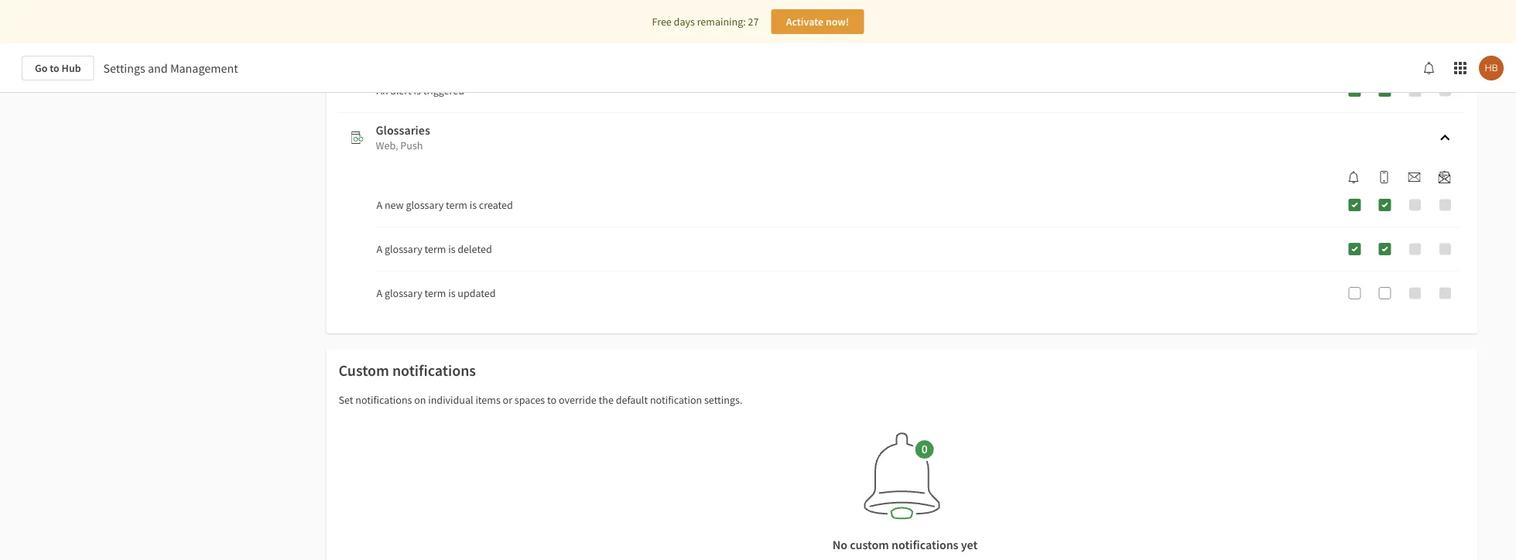 Task type: locate. For each thing, give the bounding box(es) containing it.
2 a from the top
[[377, 242, 383, 256]]

go to hub
[[35, 61, 81, 75]]

1 vertical spatial a
[[377, 242, 383, 256]]

a for a glossary term is deleted
[[377, 242, 383, 256]]

term
[[446, 198, 468, 212], [425, 242, 446, 256], [425, 286, 446, 300]]

to right the spaces
[[547, 393, 557, 407]]

a down a glossary term is deleted
[[377, 286, 383, 300]]

0 vertical spatial a
[[377, 198, 383, 212]]

a
[[377, 198, 383, 212], [377, 242, 383, 256], [377, 286, 383, 300]]

custom notifications
[[339, 361, 476, 381]]

notifications for set
[[356, 393, 412, 407]]

push notifications in qlik sense mobile image
[[1379, 171, 1391, 183]]

to right go at the left of the page
[[50, 61, 59, 75]]

2 vertical spatial term
[[425, 286, 446, 300]]

is right alert
[[414, 84, 421, 98]]

1 vertical spatial to
[[547, 393, 557, 407]]

spaces
[[515, 393, 545, 407]]

an alert is triggered
[[377, 84, 465, 98]]

to inside the custom notifications main content
[[547, 393, 557, 407]]

glossary
[[406, 198, 444, 212], [385, 242, 422, 256], [385, 286, 422, 300]]

notifications down custom
[[356, 393, 412, 407]]

glossary down a glossary term is deleted
[[385, 286, 422, 300]]

now!
[[826, 15, 849, 29]]

activate now! link
[[771, 9, 864, 34]]

items
[[476, 393, 501, 407]]

1 vertical spatial term
[[425, 242, 446, 256]]

0 vertical spatial notifications
[[392, 361, 476, 381]]

a left new
[[377, 198, 383, 212]]

0 vertical spatial to
[[50, 61, 59, 75]]

management
[[170, 60, 238, 76]]

term for updated
[[425, 286, 446, 300]]

glossary right new
[[406, 198, 444, 212]]

1 a from the top
[[377, 198, 383, 212]]

an
[[377, 84, 388, 98]]

1 horizontal spatial to
[[547, 393, 557, 407]]

days
[[674, 15, 695, 29]]

term left the 'created'
[[446, 198, 468, 212]]

notifications up on
[[392, 361, 476, 381]]

1 vertical spatial notifications
[[356, 393, 412, 407]]

glossaries
[[376, 122, 430, 138]]

2 vertical spatial notifications
[[892, 537, 959, 553]]

howard brown image
[[1480, 56, 1504, 81]]

yet
[[961, 537, 978, 553]]

settings.
[[705, 393, 743, 407]]

web,
[[376, 139, 398, 153]]

glossary for a glossary term is updated
[[385, 286, 422, 300]]

0 horizontal spatial to
[[50, 61, 59, 75]]

to inside go to hub link
[[50, 61, 59, 75]]

the
[[599, 393, 614, 407]]

individual
[[428, 393, 474, 407]]

updated
[[458, 286, 496, 300]]

to
[[50, 61, 59, 75], [547, 393, 557, 407]]

3 a from the top
[[377, 286, 383, 300]]

2 vertical spatial a
[[377, 286, 383, 300]]

2 vertical spatial glossary
[[385, 286, 422, 300]]

a new glossary term is created
[[377, 198, 513, 212]]

on
[[414, 393, 426, 407]]

notifications bundled in a daily email digest element
[[1433, 171, 1457, 183]]

created
[[479, 198, 513, 212]]

default
[[616, 393, 648, 407]]

alert
[[391, 84, 412, 98]]

custom
[[339, 361, 389, 381]]

notifications
[[392, 361, 476, 381], [356, 393, 412, 407], [892, 537, 959, 553]]

remaining:
[[697, 15, 746, 29]]

notifications left yet
[[892, 537, 959, 553]]

is left "updated"
[[448, 286, 456, 300]]

27
[[748, 15, 759, 29]]

glossary down new
[[385, 242, 422, 256]]

1 vertical spatial glossary
[[385, 242, 422, 256]]

is
[[414, 84, 421, 98], [470, 198, 477, 212], [448, 242, 456, 256], [448, 286, 456, 300]]

term left "deleted"
[[425, 242, 446, 256]]

deleted
[[458, 242, 492, 256]]

term left "updated"
[[425, 286, 446, 300]]

a up "a glossary term is updated"
[[377, 242, 383, 256]]



Task type: describe. For each thing, give the bounding box(es) containing it.
notification
[[650, 393, 702, 407]]

notifications for custom
[[392, 361, 476, 381]]

go
[[35, 61, 48, 75]]

new
[[385, 198, 404, 212]]

set
[[339, 393, 353, 407]]

go to hub link
[[22, 56, 94, 81]]

is left the 'created'
[[470, 198, 477, 212]]

and
[[148, 60, 168, 76]]

notifications bundled in a daily email digest image
[[1439, 171, 1451, 183]]

0 vertical spatial glossary
[[406, 198, 444, 212]]

override
[[559, 393, 597, 407]]

no custom notifications yet
[[833, 537, 978, 553]]

notifications when using qlik sense in a browser element
[[1342, 171, 1367, 183]]

notifications when using qlik sense in a browser image
[[1348, 171, 1361, 183]]

activate
[[786, 15, 824, 29]]

push notifications in qlik sense mobile element
[[1372, 171, 1397, 183]]

custom
[[850, 537, 889, 553]]

glossaries web, push
[[376, 122, 430, 153]]

settings
[[103, 60, 145, 76]]

is left "deleted"
[[448, 242, 456, 256]]

term for deleted
[[425, 242, 446, 256]]

no
[[833, 537, 848, 553]]

a glossary term is deleted
[[377, 242, 492, 256]]

a for a new glossary term is created
[[377, 198, 383, 212]]

glossary for a glossary term is deleted
[[385, 242, 422, 256]]

set notifications on individual items or spaces to override the default notification settings.
[[339, 393, 743, 407]]

or
[[503, 393, 513, 407]]

notifications sent to your email element
[[1403, 171, 1427, 183]]

0 vertical spatial term
[[446, 198, 468, 212]]

hub
[[62, 61, 81, 75]]

a for a glossary term is updated
[[377, 286, 383, 300]]

notifications sent to your email image
[[1409, 171, 1421, 183]]

custom notifications main content
[[0, 0, 1517, 561]]

a glossary term is updated
[[377, 286, 496, 300]]

triggered
[[423, 84, 465, 98]]

activate now!
[[786, 15, 849, 29]]

free
[[652, 15, 672, 29]]

settings and management
[[103, 60, 238, 76]]

push
[[401, 139, 423, 153]]

free days remaining: 27
[[652, 15, 759, 29]]



Task type: vqa. For each thing, say whether or not it's contained in the screenshot.
company.
no



